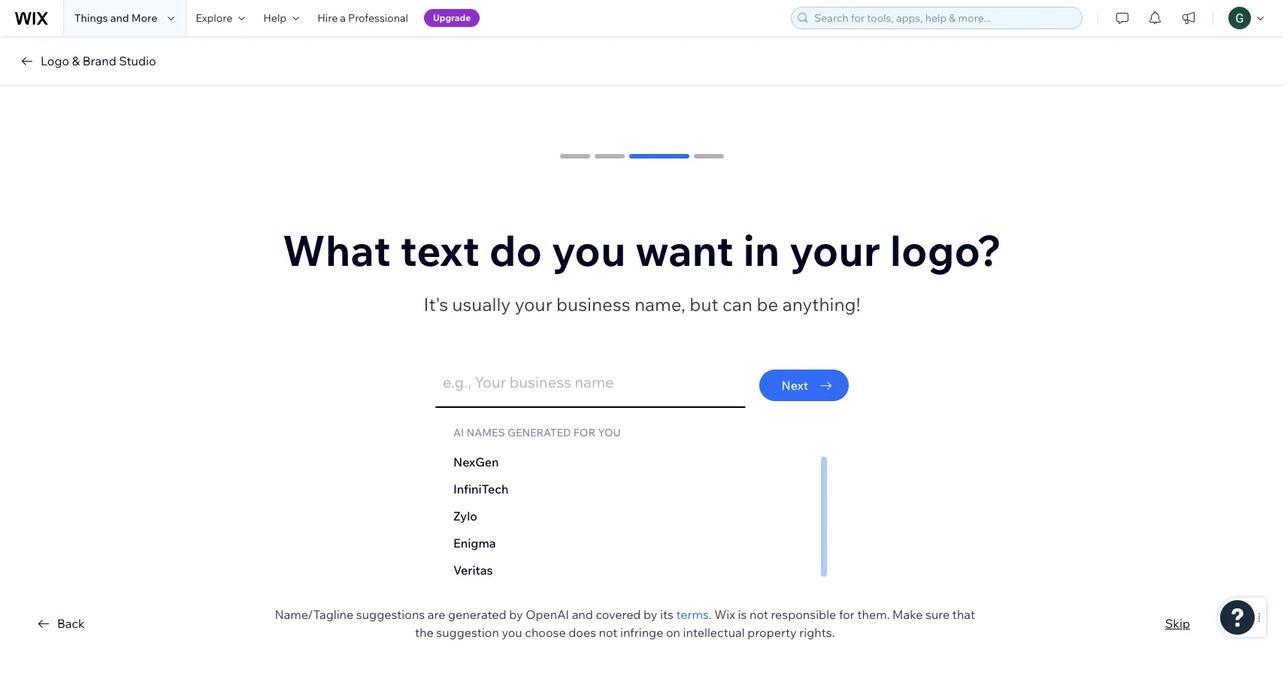Task type: describe. For each thing, give the bounding box(es) containing it.
business
[[556, 293, 630, 316]]

upgrade
[[433, 12, 471, 23]]

does
[[569, 626, 596, 641]]

veritas
[[453, 563, 493, 578]]

wix
[[714, 608, 735, 623]]

infinitech button
[[453, 480, 817, 499]]

is
[[738, 608, 747, 623]]

Search for tools, apps, help & more... field
[[810, 8, 1077, 29]]

. wix is not responsible for them. make sure that the suggestion you choose does not infringe on intellectual property rights.
[[415, 608, 975, 641]]

nexgen button
[[453, 453, 817, 471]]

it's usually your business name, but can be anything!
[[424, 293, 861, 316]]

more
[[131, 11, 157, 25]]

next button
[[759, 370, 849, 402]]

things and more
[[74, 11, 157, 25]]

name/tagline suggestions are generated by openai and covered by its terms
[[275, 608, 709, 623]]

you
[[598, 426, 621, 440]]

back button
[[35, 615, 85, 633]]

.
[[709, 608, 712, 623]]

nexgen
[[453, 455, 499, 470]]

help button
[[254, 0, 308, 36]]

e.g., Your business name text field
[[443, 363, 738, 401]]

enigma
[[453, 536, 496, 551]]

logo & brand studio button
[[18, 52, 156, 70]]

usually
[[452, 293, 511, 316]]

1 horizontal spatial not
[[750, 608, 768, 623]]

make
[[893, 608, 923, 623]]

hire a professional link
[[308, 0, 417, 36]]

choose
[[525, 626, 566, 641]]

ai names generated for you
[[453, 426, 621, 440]]

studio
[[119, 53, 156, 68]]

hire
[[317, 11, 338, 25]]

2 by from the left
[[644, 608, 657, 623]]

property
[[748, 626, 797, 641]]

a
[[340, 11, 346, 25]]

name,
[[635, 293, 686, 316]]

be
[[757, 293, 778, 316]]

zylo
[[453, 509, 477, 524]]

in
[[743, 224, 780, 277]]

explore
[[196, 11, 233, 25]]

logo
[[41, 53, 69, 68]]

what
[[283, 224, 391, 277]]

the
[[415, 626, 434, 641]]

responsible
[[771, 608, 836, 623]]

infinitech
[[453, 482, 509, 497]]

do
[[489, 224, 542, 277]]

for
[[573, 426, 596, 440]]



Task type: locate. For each thing, give the bounding box(es) containing it.
skip
[[1165, 617, 1190, 632]]

generated
[[507, 426, 571, 440]]

0 horizontal spatial and
[[110, 11, 129, 25]]

1 vertical spatial and
[[572, 608, 593, 623]]

0 horizontal spatial not
[[599, 626, 618, 641]]

on
[[666, 626, 680, 641]]

0 horizontal spatial your
[[515, 293, 552, 316]]

suggestion
[[436, 626, 499, 641]]

not right is
[[750, 608, 768, 623]]

0 horizontal spatial by
[[509, 608, 523, 623]]

0 vertical spatial you
[[552, 224, 626, 277]]

terms
[[676, 608, 709, 623]]

generated
[[448, 608, 507, 623]]

professional
[[348, 11, 408, 25]]

for
[[839, 608, 855, 623]]

infringe
[[620, 626, 663, 641]]

by left openai at the bottom left
[[509, 608, 523, 623]]

openai
[[526, 608, 569, 623]]

your
[[789, 224, 881, 277], [515, 293, 552, 316]]

intellectual
[[683, 626, 745, 641]]

anything!
[[782, 293, 861, 316]]

sure
[[926, 608, 950, 623]]

not down covered
[[599, 626, 618, 641]]

can
[[723, 293, 753, 316]]

hire a professional
[[317, 11, 408, 25]]

back
[[57, 617, 85, 632]]

and left more
[[110, 11, 129, 25]]

next
[[782, 378, 808, 393]]

1 vertical spatial your
[[515, 293, 552, 316]]

0 vertical spatial your
[[789, 224, 881, 277]]

suggestions
[[356, 608, 425, 623]]

them.
[[858, 608, 890, 623]]

enigma button
[[453, 535, 817, 553]]

by
[[509, 608, 523, 623], [644, 608, 657, 623]]

its
[[660, 608, 674, 623]]

zylo button
[[453, 508, 817, 526]]

1 vertical spatial not
[[599, 626, 618, 641]]

what text do you want in your logo?
[[283, 224, 1002, 277]]

&
[[72, 53, 80, 68]]

you inside the . wix is not responsible for them. make sure that the suggestion you choose does not infringe on intellectual property rights.
[[502, 626, 522, 641]]

upgrade button
[[424, 9, 480, 27]]

you down the name/tagline suggestions are generated by openai and covered by its terms at the bottom of the page
[[502, 626, 522, 641]]

and up does on the left of page
[[572, 608, 593, 623]]

1 horizontal spatial you
[[552, 224, 626, 277]]

brand
[[82, 53, 116, 68]]

name/tagline
[[275, 608, 354, 623]]

your up anything!
[[789, 224, 881, 277]]

0 vertical spatial not
[[750, 608, 768, 623]]

0 vertical spatial and
[[110, 11, 129, 25]]

but
[[690, 293, 718, 316]]

1 horizontal spatial by
[[644, 608, 657, 623]]

1 by from the left
[[509, 608, 523, 623]]

rights.
[[799, 626, 835, 641]]

names
[[466, 426, 505, 440]]

logo & brand studio
[[41, 53, 156, 68]]

are
[[428, 608, 445, 623]]

skip button
[[1165, 615, 1190, 633]]

1 vertical spatial you
[[502, 626, 522, 641]]

not
[[750, 608, 768, 623], [599, 626, 618, 641]]

covered
[[596, 608, 641, 623]]

text
[[400, 224, 480, 277]]

logo?
[[890, 224, 1002, 277]]

that
[[953, 608, 975, 623]]

help
[[263, 11, 287, 25]]

0 horizontal spatial you
[[502, 626, 522, 641]]

1 horizontal spatial and
[[572, 608, 593, 623]]

by left its
[[644, 608, 657, 623]]

things
[[74, 11, 108, 25]]

terms button
[[676, 606, 709, 624]]

your right usually on the left
[[515, 293, 552, 316]]

ai
[[453, 426, 464, 440]]

you up the business
[[552, 224, 626, 277]]

and
[[110, 11, 129, 25], [572, 608, 593, 623]]

1 horizontal spatial your
[[789, 224, 881, 277]]

it's
[[424, 293, 448, 316]]

you
[[552, 224, 626, 277], [502, 626, 522, 641]]

veritas button
[[453, 562, 817, 580]]

want
[[635, 224, 734, 277]]



Task type: vqa. For each thing, say whether or not it's contained in the screenshot.
the Enigma
yes



